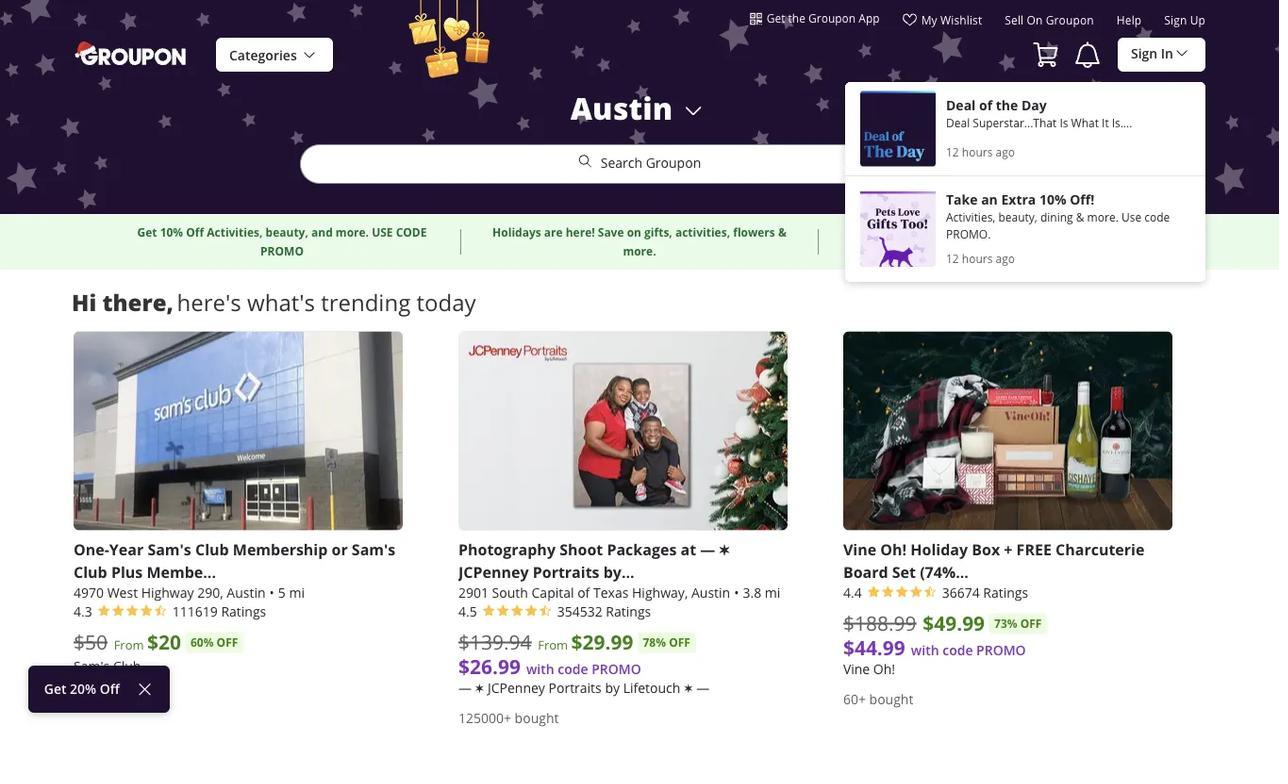 Task type: locate. For each thing, give the bounding box(es) containing it.
0 horizontal spatial with
[[527, 661, 555, 678]]

activities, up promo.
[[947, 210, 996, 225]]

1 horizontal spatial bought
[[515, 710, 559, 727]]

78%
[[643, 635, 666, 651]]

& right flowers
[[779, 225, 787, 241]]

ratings for $139.94
[[606, 603, 651, 620]]

code down from $29.99
[[558, 661, 589, 678]]

portraits inside $26.99 with code promo — ✶ jcpenney portraits by lifetouch ✶ —
[[549, 679, 602, 697]]

ratings down 290,
[[221, 603, 266, 620]]

$50 from $20 60% off sam's club
[[74, 629, 238, 675]]

ratings up 73%
[[984, 584, 1029, 602]]

0 horizontal spatial mi
[[289, 584, 305, 602]]

get left app on the right top of the page
[[767, 10, 786, 25]]

0 horizontal spatial on
[[627, 225, 642, 241]]

2 hours from the top
[[963, 251, 993, 266]]

•
[[269, 584, 274, 602], [734, 584, 739, 602]]

vine inside $44.99 with code promo vine oh!
[[844, 661, 870, 678]]

0 horizontal spatial 10%
[[160, 225, 183, 241]]

off
[[1021, 616, 1042, 632], [217, 635, 238, 651], [669, 635, 691, 651]]

club up 4970
[[74, 562, 107, 583]]

2901
[[459, 584, 489, 602]]

2 horizontal spatial code
[[1145, 210, 1171, 225]]

2 horizontal spatial sam's
[[352, 539, 396, 560]]

save inside holidays are here! save on gifts, activities, flowers & more.
[[598, 225, 624, 241]]

activities,
[[947, 210, 996, 225], [207, 225, 263, 241]]

0 vertical spatial jcpenney
[[459, 562, 529, 583]]

0 vertical spatial 12
[[947, 144, 960, 160]]

holiday
[[911, 539, 969, 560]]

$49.99
[[923, 610, 986, 637]]

0 vertical spatial of
[[980, 96, 993, 115]]

sam's right "or"
[[352, 539, 396, 560]]

1 vertical spatial get
[[137, 225, 157, 241]]

354532
[[558, 603, 603, 620]]

1 vertical spatial hours
[[963, 251, 993, 266]]

bought down $50 from $20 60% off sam's club
[[122, 688, 167, 705]]

from left $20 at the left bottom
[[114, 637, 144, 654]]

18080+
[[74, 688, 119, 705]]

code down $49.99
[[943, 642, 974, 659]]

1 horizontal spatial activities,
[[947, 210, 996, 225]]

here!
[[566, 225, 595, 241]]

1 vertical spatial sign
[[1132, 45, 1158, 62]]

jcpenney for 2901 south capital of texas highway, austin
[[459, 562, 529, 583]]

2 horizontal spatial promo
[[977, 642, 1027, 659]]

it
[[1103, 115, 1110, 130]]

groupon inside search field
[[646, 154, 702, 172]]

ratings
[[984, 584, 1029, 602], [221, 603, 266, 620], [606, 603, 651, 620]]

1 horizontal spatial ratings
[[606, 603, 651, 620]]

0 vertical spatial promo
[[261, 244, 304, 260]]

sam's up "membe..."
[[148, 539, 191, 560]]

save for more.
[[598, 225, 624, 241]]

1 vertical spatial deal
[[947, 115, 970, 130]]

prep
[[849, 225, 875, 241]]

0 horizontal spatial code
[[558, 661, 589, 678]]

promo inside $26.99 with code promo — ✶ jcpenney portraits by lifetouch ✶ —
[[592, 661, 642, 678]]

sign inside sign in button
[[1132, 45, 1158, 62]]

1 mi from the left
[[289, 584, 305, 602]]

promo up 'by'
[[592, 661, 642, 678]]

1 horizontal spatial save
[[979, 225, 1005, 241]]

2 horizontal spatial &
[[1077, 210, 1085, 225]]

0 horizontal spatial off
[[217, 635, 238, 651]]

austin up search
[[571, 88, 673, 129]]

of up superstar...that
[[980, 96, 993, 115]]

1 horizontal spatial from
[[538, 637, 568, 654]]

— for 2901 south capital of texas highway, austin
[[701, 539, 716, 560]]

2 horizontal spatial get
[[767, 10, 786, 25]]

jcpenney inside $26.99 with code promo — ✶ jcpenney portraits by lifetouch ✶ —
[[488, 679, 545, 697]]

get for get the groupon app
[[767, 10, 786, 25]]

save for travel,
[[979, 225, 1005, 241]]

$26.99
[[459, 653, 521, 680]]

activities, up here's on the left top of page
[[207, 225, 263, 241]]

deal of the day heading
[[947, 96, 1191, 115]]

sign in
[[1132, 45, 1174, 62]]

wishlist
[[941, 12, 983, 27]]

— right at
[[701, 539, 716, 560]]

Search Groupon search field
[[300, 144, 980, 184]]

— inside photography shoot packages at — ✶ jcpenney portraits by... 2901 south capital of texas highway, austin • 3.8 mi
[[701, 539, 716, 560]]

✶ for $26.99
[[475, 679, 485, 697]]

1 vertical spatial off
[[100, 681, 120, 698]]

2 vertical spatial code
[[558, 661, 589, 678]]

—
[[701, 539, 716, 560], [459, 679, 472, 697], [697, 679, 710, 697]]

2 horizontal spatial ✶
[[720, 539, 730, 560]]

✶ right at
[[720, 539, 730, 560]]

2 horizontal spatial bought
[[870, 691, 914, 708]]

0 horizontal spatial sam's
[[74, 658, 110, 675]]

activities, inside take an extra 10% off! activities, beauty, dining & more. use code promo. 12 hours ago
[[947, 210, 996, 225]]

club up "membe..."
[[195, 539, 229, 560]]

sell on groupon
[[1006, 13, 1095, 28]]

1 horizontal spatial off
[[669, 635, 691, 651]]

290,
[[197, 584, 223, 602]]

1 vertical spatial jcpenney
[[488, 679, 545, 697]]

0 vertical spatial deal
[[947, 96, 976, 115]]

• left 3.8
[[734, 584, 739, 602]]

portraits for $26.99
[[549, 679, 602, 697]]

1 horizontal spatial on
[[1008, 225, 1022, 241]]

with inside $44.99 with code promo vine oh!
[[912, 642, 940, 659]]

1 vine from the top
[[844, 539, 877, 560]]

promo down 73%
[[977, 642, 1027, 659]]

1 vertical spatial code
[[943, 642, 974, 659]]

the inside deal of the day deal superstar...that is what it is….
[[996, 96, 1019, 115]]

prep for thanksgiving! save on home decor, cleaning products, travel, florals & more. link
[[842, 223, 1153, 261]]

jcpenney up 125000+ bought
[[488, 679, 545, 697]]

beauty, left "and"
[[266, 225, 309, 241]]

from $29.99
[[538, 629, 634, 656]]

on for holidays are here! save on gifts, activities, flowers & more.
[[627, 225, 642, 241]]

0 vertical spatial the
[[789, 10, 806, 25]]

125000+ bought
[[459, 710, 559, 727]]

get for get 20% off
[[44, 681, 66, 698]]

save up travel,
[[979, 225, 1005, 241]]

off for $44.99
[[1021, 616, 1042, 632]]

austin inside photography shoot packages at — ✶ jcpenney portraits by... 2901 south capital of texas highway, austin • 3.8 mi
[[692, 584, 731, 602]]

here's
[[177, 287, 241, 318]]

0 horizontal spatial &
[[779, 225, 787, 241]]

sign
[[1165, 13, 1188, 28], [1132, 45, 1158, 62]]

in
[[1162, 45, 1174, 62]]

austin inside one-year sam's club membership or sam's club plus membe... 4970 west highway 290, austin • 5 mi
[[227, 584, 266, 602]]

get left 20%
[[44, 681, 66, 698]]

0 vertical spatial with
[[912, 642, 940, 659]]

flowers
[[734, 225, 776, 241]]

off right 60%
[[217, 635, 238, 651]]

12 hours ago
[[947, 144, 1016, 160]]

1 • from the left
[[269, 584, 274, 602]]

off up here's on the left top of page
[[186, 225, 204, 241]]

get the groupon app button
[[750, 9, 880, 26]]

bought right 60+
[[870, 691, 914, 708]]

with down $49.99
[[912, 642, 940, 659]]

4970
[[74, 584, 104, 602]]

Search Groupon search field
[[300, 88, 980, 214]]

2 vine from the top
[[844, 661, 870, 678]]

austin left 3.8
[[692, 584, 731, 602]]

$139.94
[[459, 629, 532, 656]]

activities, inside the get 10% off activities, beauty, and more. use code promo
[[207, 225, 263, 241]]

2 horizontal spatial club
[[195, 539, 229, 560]]

✶ up 125000+
[[475, 679, 485, 697]]

groupon up notifications inbox "icon"
[[1046, 13, 1095, 28]]

1 horizontal spatial •
[[734, 584, 739, 602]]

1 horizontal spatial with
[[912, 642, 940, 659]]

1 horizontal spatial off
[[186, 225, 204, 241]]

0 horizontal spatial •
[[269, 584, 274, 602]]

0 vertical spatial hours
[[963, 144, 993, 160]]

1 horizontal spatial &
[[1043, 244, 1051, 260]]

mi right 3.8
[[765, 584, 781, 602]]

austin up 111619 ratings
[[227, 584, 266, 602]]

on
[[1027, 13, 1043, 28], [627, 225, 642, 241], [1008, 225, 1022, 241]]

0 horizontal spatial activities,
[[207, 225, 263, 241]]

&
[[1077, 210, 1085, 225], [779, 225, 787, 241], [1043, 244, 1051, 260]]

1 vertical spatial with
[[527, 661, 555, 678]]

more.
[[1088, 210, 1119, 225], [336, 225, 369, 241], [623, 244, 657, 260], [1054, 244, 1088, 260]]

help
[[1117, 13, 1142, 28]]

111619
[[172, 603, 218, 620]]

0 vertical spatial vine
[[844, 539, 877, 560]]

✶ inside photography shoot packages at — ✶ jcpenney portraits by... 2901 south capital of texas highway, austin • 3.8 mi
[[720, 539, 730, 560]]

1 vertical spatial ago
[[996, 251, 1016, 266]]

save right here!
[[598, 225, 624, 241]]

more. inside the get 10% off activities, beauty, and more. use code promo
[[336, 225, 369, 241]]

groupon left app on the right top of the page
[[809, 10, 856, 25]]

1 vertical spatial 12
[[947, 251, 960, 266]]

more. left use
[[336, 225, 369, 241]]

sign for sign up
[[1165, 13, 1188, 28]]

— right lifetouch
[[697, 679, 710, 697]]

2 ago from the top
[[996, 251, 1016, 266]]

portraits left 'by'
[[549, 679, 602, 697]]

get up there,
[[137, 225, 157, 241]]

off!
[[1070, 191, 1095, 209]]

hours down promo.
[[963, 251, 993, 266]]

code
[[1145, 210, 1171, 225], [943, 642, 974, 659], [558, 661, 589, 678]]

2 horizontal spatial groupon
[[1046, 13, 1095, 28]]

prep for thanksgiving! save on home decor, cleaning products, travel, florals & more.
[[849, 225, 1146, 260]]

0 horizontal spatial from
[[114, 637, 144, 654]]

trending
[[321, 287, 411, 318]]

off right 78%
[[669, 635, 691, 651]]

sell
[[1006, 13, 1024, 28]]

on up florals
[[1008, 225, 1022, 241]]

jcpenney down photography
[[459, 562, 529, 583]]

ago inside take an extra 10% off! activities, beauty, dining & more. use code promo. 12 hours ago
[[996, 251, 1016, 266]]

1 horizontal spatial austin
[[571, 88, 673, 129]]

promo for $44.99
[[977, 642, 1027, 659]]

get inside button
[[767, 10, 786, 25]]

0 horizontal spatial ratings
[[221, 603, 266, 620]]

jcpenney inside photography shoot packages at — ✶ jcpenney portraits by... 2901 south capital of texas highway, austin • 3.8 mi
[[459, 562, 529, 583]]

get 20% off
[[44, 681, 120, 698]]

• left 5
[[269, 584, 274, 602]]

0 vertical spatial oh!
[[881, 539, 907, 560]]

2 mi from the left
[[765, 584, 781, 602]]

0 horizontal spatial of
[[578, 584, 590, 602]]

on inside "prep for thanksgiving! save on home decor, cleaning products, travel, florals & more."
[[1008, 225, 1022, 241]]

highway,
[[632, 584, 688, 602]]

0 horizontal spatial promo
[[261, 244, 304, 260]]

with for $44.99
[[912, 642, 940, 659]]

code right use
[[1145, 210, 1171, 225]]

vine up 60+
[[844, 661, 870, 678]]

oh!
[[881, 539, 907, 560], [874, 661, 896, 678]]

10% up 'dining'
[[1040, 191, 1067, 209]]

groupon right search
[[646, 154, 702, 172]]

1 horizontal spatial sign
[[1165, 13, 1188, 28]]

1 vertical spatial of
[[578, 584, 590, 602]]

• inside one-year sam's club membership or sam's club plus membe... 4970 west highway 290, austin • 5 mi
[[269, 584, 274, 602]]

1 vertical spatial vine
[[844, 661, 870, 678]]

portraits up capital
[[533, 562, 600, 583]]

oh! up 60+ bought on the bottom right of page
[[874, 661, 896, 678]]

my wishlist link
[[903, 12, 983, 35]]

1 vertical spatial oh!
[[874, 661, 896, 678]]

hours down superstar...that
[[963, 144, 993, 160]]

0 vertical spatial 10%
[[1040, 191, 1067, 209]]

portraits inside photography shoot packages at — ✶ jcpenney portraits by... 2901 south capital of texas highway, austin • 3.8 mi
[[533, 562, 600, 583]]

off for $26.99
[[669, 635, 691, 651]]

on right sell
[[1027, 13, 1043, 28]]

sam's down $50
[[74, 658, 110, 675]]

1 horizontal spatial mi
[[765, 584, 781, 602]]

1 save from the left
[[598, 225, 624, 241]]

save inside "prep for thanksgiving! save on home decor, cleaning products, travel, florals & more."
[[979, 225, 1005, 241]]

1 vertical spatial portraits
[[549, 679, 602, 697]]

code inside $44.99 with code promo vine oh!
[[943, 642, 974, 659]]

code for $44.99
[[943, 642, 974, 659]]

austin
[[571, 88, 673, 129], [227, 584, 266, 602], [692, 584, 731, 602]]

1 vertical spatial club
[[74, 562, 107, 583]]

with inside $26.99 with code promo — ✶ jcpenney portraits by lifetouch ✶ —
[[527, 661, 555, 678]]

$50
[[74, 629, 108, 656]]

1 deal from the top
[[947, 96, 976, 115]]

get inside the get 10% off activities, beauty, and more. use code promo
[[137, 225, 157, 241]]

— up 125000+
[[459, 679, 472, 697]]

club up "18080+ bought"
[[113, 658, 141, 675]]

the left app on the right top of the page
[[789, 10, 806, 25]]

2 12 from the top
[[947, 251, 960, 266]]

12 inside take an extra 10% off! activities, beauty, dining & more. use code promo. 12 hours ago
[[947, 251, 960, 266]]

promo inside $44.99 with code promo vine oh!
[[977, 642, 1027, 659]]

2 save from the left
[[979, 225, 1005, 241]]

deal of the day deal superstar...that is what it is….
[[947, 96, 1133, 130]]

& inside holidays are here! save on gifts, activities, flowers & more.
[[779, 225, 787, 241]]

categories
[[229, 47, 297, 64]]

0 vertical spatial off
[[186, 225, 204, 241]]

1 horizontal spatial groupon
[[809, 10, 856, 25]]

10% up there,
[[160, 225, 183, 241]]

more. down gifts,
[[623, 244, 657, 260]]

✶ right lifetouch
[[684, 679, 693, 697]]

60+
[[844, 691, 866, 708]]

2 horizontal spatial austin
[[692, 584, 731, 602]]

1 vertical spatial 10%
[[160, 225, 183, 241]]

club
[[195, 539, 229, 560], [74, 562, 107, 583], [113, 658, 141, 675]]

off inside the get 10% off activities, beauty, and more. use code promo
[[186, 225, 204, 241]]

1 horizontal spatial promo
[[592, 661, 642, 678]]

& down "off!"
[[1077, 210, 1085, 225]]

ratings down texas
[[606, 603, 651, 620]]

1 horizontal spatial 10%
[[1040, 191, 1067, 209]]

code inside $26.99 with code promo — ✶ jcpenney portraits by lifetouch ✶ —
[[558, 661, 589, 678]]

mi right 5
[[289, 584, 305, 602]]

box
[[972, 539, 1001, 560]]

sam's inside $50 from $20 60% off sam's club
[[74, 658, 110, 675]]

2 • from the left
[[734, 584, 739, 602]]

of up 354532
[[578, 584, 590, 602]]

0 vertical spatial ago
[[996, 144, 1016, 160]]

are
[[544, 225, 563, 241]]

0 vertical spatial code
[[1145, 210, 1171, 225]]

0 vertical spatial sign
[[1165, 13, 1188, 28]]

0 vertical spatial portraits
[[533, 562, 600, 583]]

set
[[893, 562, 916, 583]]

off right 20%
[[100, 681, 120, 698]]

or
[[332, 539, 348, 560]]

2 vertical spatial promo
[[592, 661, 642, 678]]

the up superstar...that
[[996, 96, 1019, 115]]

0 horizontal spatial get
[[44, 681, 66, 698]]

vine oh! holiday box + free charcuterie board set (74%...
[[844, 539, 1145, 583]]

0 vertical spatial get
[[767, 10, 786, 25]]

1 horizontal spatial of
[[980, 96, 993, 115]]

and
[[311, 225, 333, 241]]

vine up board
[[844, 539, 877, 560]]

✶
[[720, 539, 730, 560], [475, 679, 485, 697], [684, 679, 693, 697]]

sign left in
[[1132, 45, 1158, 62]]

from
[[114, 637, 144, 654], [538, 637, 568, 654]]

more. inside "prep for thanksgiving! save on home decor, cleaning products, travel, florals & more."
[[1054, 244, 1088, 260]]

packages
[[607, 539, 677, 560]]

more. down "off!"
[[1088, 210, 1119, 225]]

0 horizontal spatial ✶
[[475, 679, 485, 697]]

hi there, here's what's trending today
[[72, 287, 476, 318]]

0 horizontal spatial austin
[[227, 584, 266, 602]]

sell on groupon link
[[1006, 13, 1095, 35]]

promo
[[261, 244, 304, 260], [977, 642, 1027, 659], [592, 661, 642, 678]]

0 horizontal spatial save
[[598, 225, 624, 241]]

with right the $26.99
[[527, 661, 555, 678]]

1 horizontal spatial the
[[996, 96, 1019, 115]]

1 ago from the top
[[996, 144, 1016, 160]]

0 horizontal spatial bought
[[122, 688, 167, 705]]

10% inside the get 10% off activities, beauty, and more. use code promo
[[160, 225, 183, 241]]

$44.99 with code promo vine oh!
[[844, 634, 1027, 678]]

0 horizontal spatial beauty,
[[266, 225, 309, 241]]

sign up link
[[1165, 13, 1206, 35]]

1 horizontal spatial beauty,
[[999, 210, 1038, 225]]

& inside take an extra 10% off! activities, beauty, dining & more. use code promo. 12 hours ago
[[1077, 210, 1085, 225]]

1 from from the left
[[114, 637, 144, 654]]

0 vertical spatial club
[[195, 539, 229, 560]]

1 horizontal spatial get
[[137, 225, 157, 241]]

jcpenney for $26.99
[[488, 679, 545, 697]]

beauty, down extra
[[999, 210, 1038, 225]]

groupon inside button
[[809, 10, 856, 25]]

12 up take at the right top of page
[[947, 144, 960, 160]]

12 down promo.
[[947, 251, 960, 266]]

an
[[982, 191, 998, 209]]

2 from from the left
[[538, 637, 568, 654]]

promo up what's
[[261, 244, 304, 260]]

on left gifts,
[[627, 225, 642, 241]]

0 horizontal spatial groupon
[[646, 154, 702, 172]]

2 vertical spatial get
[[44, 681, 66, 698]]

sign left up
[[1165, 13, 1188, 28]]

1 hours from the top
[[963, 144, 993, 160]]

more. down decor,
[[1054, 244, 1088, 260]]

2 horizontal spatial off
[[1021, 616, 1042, 632]]

0 horizontal spatial off
[[100, 681, 120, 698]]

1 vertical spatial the
[[996, 96, 1019, 115]]

by
[[605, 679, 620, 697]]

portraits for photography
[[533, 562, 600, 583]]

bought right 125000+
[[515, 710, 559, 727]]

& down home
[[1043, 244, 1051, 260]]

off
[[186, 225, 204, 241], [100, 681, 120, 698]]

$188.99
[[844, 610, 917, 637]]

✶ for 2901 south capital of texas highway, austin
[[720, 539, 730, 560]]

1 horizontal spatial code
[[943, 642, 974, 659]]

on inside holidays are here! save on gifts, activities, flowers & more.
[[627, 225, 642, 241]]

$44.99
[[844, 634, 906, 661]]

125000+
[[459, 710, 512, 727]]

2 vertical spatial club
[[113, 658, 141, 675]]

0 horizontal spatial the
[[789, 10, 806, 25]]

sign inside sign up link
[[1165, 13, 1188, 28]]

1 vertical spatial promo
[[977, 642, 1027, 659]]

beauty, inside take an extra 10% off! activities, beauty, dining & more. use code promo. 12 hours ago
[[999, 210, 1038, 225]]

off right 73%
[[1021, 616, 1042, 632]]

oh! up set
[[881, 539, 907, 560]]

club inside $50 from $20 60% off sam's club
[[113, 658, 141, 675]]

from down 354532
[[538, 637, 568, 654]]



Task type: vqa. For each thing, say whether or not it's contained in the screenshot.
• in the One-Year Sam's Club Membership or Sam's Club Plus Membe... 4970 West Highway 290, Austin • 5 mi
yes



Task type: describe. For each thing, give the bounding box(es) containing it.
2 deal from the top
[[947, 115, 970, 130]]

111619 ratings
[[172, 603, 266, 620]]

the inside get the groupon app button
[[789, 10, 806, 25]]

18080+ bought
[[74, 688, 167, 705]]

one-
[[74, 539, 109, 560]]

3.8
[[743, 584, 762, 602]]

mi inside photography shoot packages at — ✶ jcpenney portraits by... 2901 south capital of texas highway, austin • 3.8 mi
[[765, 584, 781, 602]]

promo.
[[947, 227, 991, 242]]

promo inside the get 10% off activities, beauty, and more. use code promo
[[261, 244, 304, 260]]

austin inside button
[[571, 88, 673, 129]]

for
[[878, 225, 895, 241]]

plus
[[111, 562, 143, 583]]

1 horizontal spatial sam's
[[148, 539, 191, 560]]

dining
[[1041, 210, 1074, 225]]

& inside "prep for thanksgiving! save on home decor, cleaning products, travel, florals & more."
[[1043, 244, 1051, 260]]

1 horizontal spatial ✶
[[684, 679, 693, 697]]

holidays
[[493, 225, 541, 241]]

off for 10%
[[186, 225, 204, 241]]

bought for $44.99
[[870, 691, 914, 708]]

2 horizontal spatial ratings
[[984, 584, 1029, 602]]

4.4
[[844, 584, 862, 602]]

from inside $50 from $20 60% off sam's club
[[114, 637, 144, 654]]

5
[[278, 584, 286, 602]]

categories button
[[216, 38, 333, 73]]

— for $26.99
[[459, 679, 472, 697]]

groupon for on
[[1046, 13, 1095, 28]]

by...
[[604, 562, 635, 583]]

bought for $26.99
[[515, 710, 559, 727]]

get the groupon app
[[767, 10, 880, 25]]

73% off
[[995, 616, 1042, 632]]

hours inside take an extra 10% off! activities, beauty, dining & more. use code promo. 12 hours ago
[[963, 251, 993, 266]]

73%
[[995, 616, 1018, 632]]

& for off!
[[1077, 210, 1085, 225]]

60+ bought
[[844, 691, 914, 708]]

shoot
[[560, 539, 603, 560]]

of inside photography shoot packages at — ✶ jcpenney portraits by... 2901 south capital of texas highway, austin • 3.8 mi
[[578, 584, 590, 602]]

sign in button
[[1118, 37, 1206, 72]]

superstar...that
[[973, 115, 1057, 130]]

on for prep for thanksgiving! save on home decor, cleaning products, travel, florals & more.
[[1008, 225, 1022, 241]]

activities,
[[676, 225, 731, 241]]

from inside from $29.99
[[538, 637, 568, 654]]

more. inside holidays are here! save on gifts, activities, flowers & more.
[[623, 244, 657, 260]]

travel,
[[964, 244, 1001, 260]]

get for get 10% off activities, beauty, and more. use code promo
[[137, 225, 157, 241]]

today
[[417, 287, 476, 318]]

what
[[1072, 115, 1100, 130]]

code for $26.99
[[558, 661, 589, 678]]

sign for sign in
[[1132, 45, 1158, 62]]

extra
[[1002, 191, 1037, 209]]

there,
[[102, 287, 174, 318]]

0 horizontal spatial club
[[74, 562, 107, 583]]

membe...
[[147, 562, 216, 583]]

$29.99
[[572, 629, 634, 656]]

ratings for $50
[[221, 603, 266, 620]]

take
[[947, 191, 978, 209]]

use
[[372, 225, 393, 241]]

354532 ratings
[[558, 603, 651, 620]]

sign up
[[1165, 13, 1206, 28]]

lifetouch
[[624, 679, 681, 697]]

groupon image
[[74, 40, 190, 67]]

west
[[107, 584, 138, 602]]

oh! inside vine oh! holiday box + free charcuterie board set (74%...
[[881, 539, 907, 560]]

(74%...
[[920, 562, 969, 583]]

up
[[1191, 13, 1206, 28]]

photography shoot packages at — ✶ jcpenney portraits by... 2901 south capital of texas highway, austin • 3.8 mi
[[459, 539, 781, 602]]

4.3
[[74, 603, 92, 620]]

beauty, inside the get 10% off activities, beauty, and more. use code promo
[[266, 225, 309, 241]]

decor,
[[1060, 225, 1096, 241]]

20%
[[70, 681, 96, 698]]

with for $26.99
[[527, 661, 555, 678]]

use
[[1122, 210, 1142, 225]]

search groupon
[[601, 154, 702, 172]]

& for on
[[779, 225, 787, 241]]

36674 ratings
[[943, 584, 1029, 602]]

florals
[[1004, 244, 1040, 260]]

home
[[1025, 225, 1057, 241]]

of inside deal of the day deal superstar...that is what it is….
[[980, 96, 993, 115]]

4.5
[[459, 603, 477, 620]]

holidays are here! save on gifts, activities, flowers & more. link
[[484, 223, 796, 261]]

photography
[[459, 539, 556, 560]]

vine inside vine oh! holiday box + free charcuterie board set (74%...
[[844, 539, 877, 560]]

groupon for the
[[809, 10, 856, 25]]

code inside take an extra 10% off! activities, beauty, dining & more. use code promo. 12 hours ago
[[1145, 210, 1171, 225]]

hi
[[72, 287, 96, 318]]

charcuterie
[[1056, 539, 1145, 560]]

off inside $50 from $20 60% off sam's club
[[217, 635, 238, 651]]

10% inside take an extra 10% off! activities, beauty, dining & more. use code promo. 12 hours ago
[[1040, 191, 1067, 209]]

cleaning
[[1098, 225, 1146, 241]]

take an extra 10% off! heading
[[947, 191, 1191, 209]]

78% off
[[643, 635, 691, 651]]

off for 20%
[[100, 681, 120, 698]]

1 12 from the top
[[947, 144, 960, 160]]

year
[[109, 539, 144, 560]]

get 10% off activities, beauty, and more. use code promo
[[137, 225, 427, 260]]

notifications inbox image
[[1073, 40, 1103, 70]]

highway
[[141, 584, 194, 602]]

• inside photography shoot packages at — ✶ jcpenney portraits by... 2901 south capital of texas highway, austin • 3.8 mi
[[734, 584, 739, 602]]

gifts,
[[645, 225, 673, 241]]

south
[[492, 584, 528, 602]]

more. inside take an extra 10% off! activities, beauty, dining & more. use code promo. 12 hours ago
[[1088, 210, 1119, 225]]

help link
[[1117, 13, 1142, 35]]

take an extra 10% off! activities, beauty, dining & more. use code promo. 12 hours ago
[[947, 191, 1171, 266]]

promo for $26.99
[[592, 661, 642, 678]]

60%
[[191, 635, 214, 651]]

at
[[681, 539, 697, 560]]

36674
[[943, 584, 980, 602]]

membership
[[233, 539, 328, 560]]

app
[[859, 10, 880, 25]]

2 horizontal spatial on
[[1027, 13, 1043, 28]]

holidays are here! save on gifts, activities, flowers & more.
[[493, 225, 787, 260]]

+
[[1005, 539, 1013, 560]]

$20
[[147, 629, 181, 656]]

mi inside one-year sam's club membership or sam's club plus membe... 4970 west highway 290, austin • 5 mi
[[289, 584, 305, 602]]

products,
[[908, 244, 961, 260]]

oh! inside $44.99 with code promo vine oh!
[[874, 661, 896, 678]]

is….
[[1113, 115, 1133, 130]]

search
[[601, 154, 643, 172]]

$26.99 with code promo — ✶ jcpenney portraits by lifetouch ✶ —
[[459, 653, 710, 697]]



